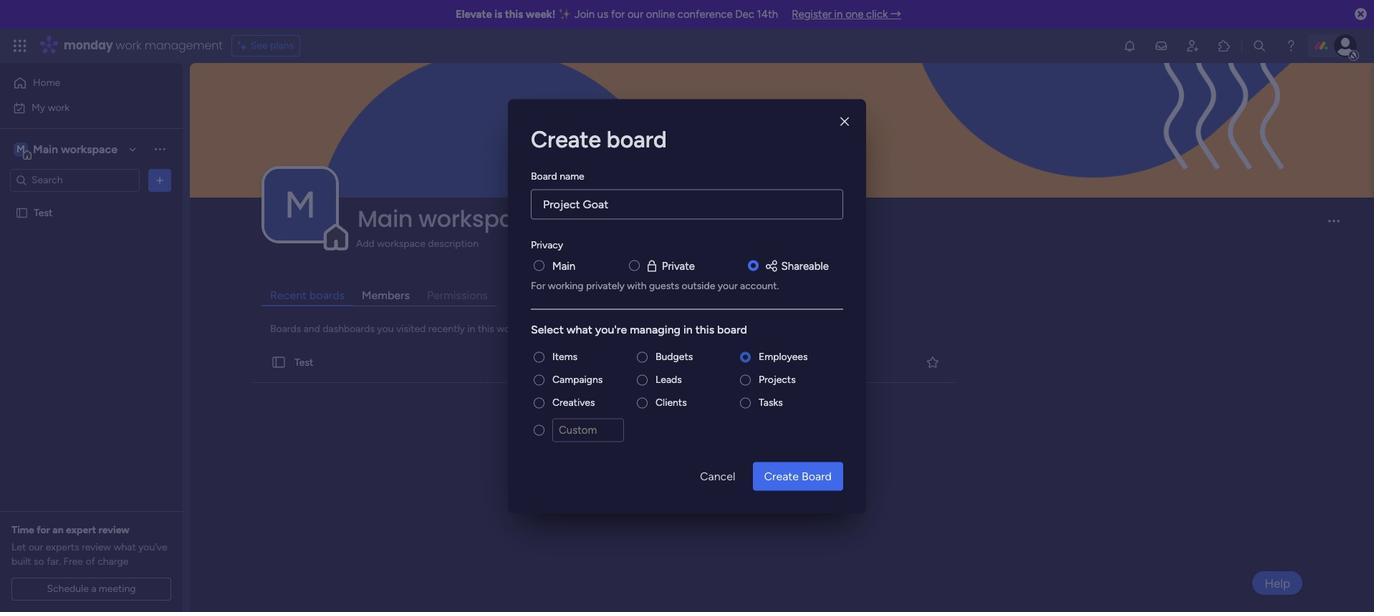 Task type: describe. For each thing, give the bounding box(es) containing it.
see plans button
[[231, 35, 300, 57]]

monday
[[64, 37, 113, 54]]

clients
[[656, 397, 687, 409]]

my
[[32, 101, 45, 114]]

1 horizontal spatial main workspace
[[358, 203, 541, 235]]

m
[[17, 143, 25, 155]]

name
[[560, 170, 584, 182]]

14th
[[757, 8, 778, 21]]

create for create board
[[764, 469, 799, 483]]

main workspace inside workspace selection element
[[33, 142, 118, 156]]

in inside heading
[[683, 323, 693, 336]]

privately
[[586, 280, 625, 292]]

outside
[[682, 280, 715, 292]]

notifications image
[[1123, 39, 1137, 53]]

work for monday
[[116, 37, 142, 54]]

workspace right add
[[377, 238, 425, 250]]

built
[[11, 556, 31, 568]]

test list box
[[0, 198, 183, 418]]

conference
[[678, 8, 733, 21]]

board inside heading
[[531, 170, 557, 182]]

privacy
[[531, 239, 563, 251]]

time
[[11, 524, 34, 537]]

experts
[[46, 542, 79, 554]]

schedule a meeting
[[47, 583, 136, 595]]

for inside time for an expert review let our experts review what you've built so far. free of charge
[[37, 524, 50, 537]]

creatives
[[552, 397, 595, 409]]

create board button
[[753, 462, 843, 491]]

0 vertical spatial review
[[98, 524, 130, 537]]

dec
[[735, 8, 754, 21]]

shareable button
[[764, 258, 829, 274]]

your
[[718, 280, 738, 292]]

→
[[891, 8, 901, 21]]

invite members image
[[1186, 39, 1200, 53]]

create board
[[531, 125, 667, 153]]

charge
[[98, 556, 128, 568]]

monday work management
[[64, 37, 223, 54]]

items
[[552, 351, 578, 363]]

add
[[356, 238, 375, 250]]

cancel button
[[689, 462, 747, 491]]

click
[[866, 8, 888, 21]]

help
[[1265, 576, 1290, 591]]

recent boards
[[270, 289, 345, 302]]

home
[[33, 77, 60, 89]]

members
[[362, 289, 410, 302]]

managing
[[630, 323, 681, 336]]

test link
[[249, 343, 959, 383]]

what inside time for an expert review let our experts review what you've built so far. free of charge
[[114, 542, 136, 554]]

add to favorites image
[[926, 355, 940, 369]]

home button
[[9, 72, 154, 95]]

account.
[[740, 280, 779, 292]]

workspace up description
[[418, 203, 541, 235]]

privacy element
[[531, 258, 843, 293]]

1 vertical spatial main
[[358, 203, 413, 235]]

schedule
[[47, 583, 89, 595]]

test for the public board image within "test" link
[[294, 357, 313, 369]]

boards
[[310, 289, 345, 302]]

apps image
[[1217, 39, 1232, 53]]

select product image
[[13, 39, 27, 53]]

leads
[[656, 374, 682, 386]]

private button
[[645, 258, 695, 274]]

is
[[495, 8, 502, 21]]

public board image inside test list box
[[15, 206, 29, 220]]

register
[[792, 8, 832, 21]]

Search in workspace field
[[30, 172, 120, 188]]

working
[[548, 280, 584, 292]]

description
[[428, 238, 479, 250]]

1 horizontal spatial this
[[505, 8, 523, 21]]

schedule a meeting button
[[11, 578, 171, 601]]

see
[[251, 39, 268, 52]]

0 vertical spatial for
[[611, 8, 625, 21]]

help image
[[1284, 39, 1298, 53]]

of
[[86, 556, 95, 568]]

elevate
[[456, 8, 492, 21]]

you
[[377, 323, 394, 335]]

public board image inside "test" link
[[271, 355, 287, 370]]

main inside privacy element
[[552, 259, 575, 272]]

create board
[[764, 469, 832, 483]]

board name
[[531, 170, 584, 182]]

workspace selection element
[[14, 141, 120, 159]]

tasks
[[759, 397, 783, 409]]

1 vertical spatial review
[[82, 542, 111, 554]]

projects
[[759, 374, 796, 386]]

so
[[34, 556, 44, 568]]

recently
[[428, 323, 465, 335]]

0 vertical spatial our
[[628, 8, 643, 21]]

expert
[[66, 524, 96, 537]]

select
[[531, 323, 564, 336]]

permissions
[[427, 289, 488, 302]]

private
[[662, 259, 695, 272]]

for working privately with guests outside your account.
[[531, 280, 779, 292]]

✨
[[558, 8, 572, 21]]

guests
[[649, 280, 679, 292]]

workspace image
[[14, 142, 28, 157]]

meeting
[[99, 583, 136, 595]]

you've
[[138, 542, 167, 554]]



Task type: locate. For each thing, give the bounding box(es) containing it.
main inside workspace selection element
[[33, 142, 58, 156]]

let
[[11, 542, 26, 554]]

work for my
[[48, 101, 70, 114]]

1 vertical spatial board
[[802, 469, 832, 483]]

visited
[[396, 323, 426, 335]]

2 horizontal spatial this
[[695, 323, 714, 336]]

public board image down workspace icon
[[15, 206, 29, 220]]

my work button
[[9, 96, 154, 119]]

0 horizontal spatial create
[[531, 125, 601, 153]]

work
[[116, 37, 142, 54], [48, 101, 70, 114]]

1 vertical spatial what
[[114, 542, 136, 554]]

you're
[[595, 323, 627, 336]]

week!
[[526, 8, 556, 21]]

create right cancel
[[764, 469, 799, 483]]

0 horizontal spatial board
[[531, 170, 557, 182]]

main workspace
[[33, 142, 118, 156], [358, 203, 541, 235]]

budgets
[[656, 351, 693, 363]]

my work
[[32, 101, 70, 114]]

register in one click →
[[792, 8, 901, 21]]

this right recently
[[478, 323, 494, 335]]

0 horizontal spatial public board image
[[15, 206, 29, 220]]

1 horizontal spatial what
[[567, 323, 592, 336]]

our
[[628, 8, 643, 21], [28, 542, 43, 554]]

plans
[[270, 39, 294, 52]]

help button
[[1253, 572, 1303, 595]]

for
[[531, 280, 546, 292]]

1 vertical spatial work
[[48, 101, 70, 114]]

main right workspace icon
[[33, 142, 58, 156]]

close image
[[840, 116, 849, 127]]

privacy heading
[[531, 237, 563, 252]]

brad klo image
[[1334, 34, 1357, 57]]

0 horizontal spatial what
[[114, 542, 136, 554]]

review up of at bottom left
[[82, 542, 111, 554]]

create board heading
[[531, 122, 843, 156]]

what inside heading
[[567, 323, 592, 336]]

test inside list box
[[34, 207, 53, 219]]

0 vertical spatial board
[[531, 170, 557, 182]]

create up name in the left of the page
[[531, 125, 601, 153]]

for
[[611, 8, 625, 21], [37, 524, 50, 537]]

test
[[34, 207, 53, 219], [294, 357, 313, 369]]

0 vertical spatial main workspace
[[33, 142, 118, 156]]

0 vertical spatial what
[[567, 323, 592, 336]]

create for create board
[[531, 125, 601, 153]]

elevate is this week! ✨ join us for our online conference dec 14th
[[456, 8, 778, 21]]

1 vertical spatial for
[[37, 524, 50, 537]]

main up working on the left top of page
[[552, 259, 575, 272]]

1 horizontal spatial board
[[802, 469, 832, 483]]

board
[[607, 125, 667, 153], [717, 323, 747, 336]]

1 horizontal spatial in
[[683, 323, 693, 336]]

boards and dashboards you visited recently in this workspace
[[270, 323, 545, 335]]

2 horizontal spatial in
[[834, 8, 843, 21]]

main workspace up search in workspace field
[[33, 142, 118, 156]]

work right my
[[48, 101, 70, 114]]

test for the public board image inside test list box
[[34, 207, 53, 219]]

0 horizontal spatial test
[[34, 207, 53, 219]]

review
[[98, 524, 130, 537], [82, 542, 111, 554]]

0 vertical spatial create
[[531, 125, 601, 153]]

what
[[567, 323, 592, 336], [114, 542, 136, 554]]

0 vertical spatial board
[[607, 125, 667, 153]]

what up items at the bottom of page
[[567, 323, 592, 336]]

1 vertical spatial our
[[28, 542, 43, 554]]

campaigns
[[552, 374, 603, 386]]

this inside select what you're managing in this board heading
[[695, 323, 714, 336]]

inbox image
[[1154, 39, 1169, 53]]

board inside button
[[802, 469, 832, 483]]

work right monday
[[116, 37, 142, 54]]

1 vertical spatial main workspace
[[358, 203, 541, 235]]

0 horizontal spatial our
[[28, 542, 43, 554]]

0 horizontal spatial main
[[33, 142, 58, 156]]

public board image down boards
[[271, 355, 287, 370]]

an
[[52, 524, 64, 537]]

1 horizontal spatial public board image
[[271, 355, 287, 370]]

test down and
[[294, 357, 313, 369]]

1 horizontal spatial board
[[717, 323, 747, 336]]

this
[[505, 8, 523, 21], [695, 323, 714, 336], [478, 323, 494, 335]]

for left an
[[37, 524, 50, 537]]

test down search in workspace field
[[34, 207, 53, 219]]

dashboards
[[323, 323, 375, 335]]

cancel
[[700, 469, 735, 483]]

add workspace description
[[356, 238, 479, 250]]

0 horizontal spatial main workspace
[[33, 142, 118, 156]]

recent
[[270, 289, 307, 302]]

0 vertical spatial work
[[116, 37, 142, 54]]

board name heading
[[531, 168, 584, 183]]

employees
[[759, 351, 808, 363]]

workspace down for
[[497, 323, 545, 335]]

with
[[627, 280, 647, 292]]

for right us
[[611, 8, 625, 21]]

this down outside
[[695, 323, 714, 336]]

public board image
[[15, 206, 29, 220], [271, 355, 287, 370]]

see plans
[[251, 39, 294, 52]]

and
[[304, 323, 320, 335]]

1 vertical spatial public board image
[[271, 355, 287, 370]]

1 vertical spatial create
[[764, 469, 799, 483]]

a
[[91, 583, 96, 595]]

workspace
[[61, 142, 118, 156], [418, 203, 541, 235], [377, 238, 425, 250], [497, 323, 545, 335]]

Custom field
[[552, 419, 624, 442]]

main button
[[552, 258, 575, 274]]

1 horizontal spatial work
[[116, 37, 142, 54]]

1 horizontal spatial test
[[294, 357, 313, 369]]

create inside button
[[764, 469, 799, 483]]

this right is
[[505, 8, 523, 21]]

shareable
[[781, 259, 829, 272]]

1 vertical spatial board
[[717, 323, 747, 336]]

1 horizontal spatial for
[[611, 8, 625, 21]]

0 vertical spatial main
[[33, 142, 58, 156]]

Board name field
[[531, 189, 843, 219]]

in
[[834, 8, 843, 21], [683, 323, 693, 336], [467, 323, 475, 335]]

2 horizontal spatial main
[[552, 259, 575, 272]]

time for an expert review let our experts review what you've built so far. free of charge
[[11, 524, 167, 568]]

select what you're managing in this board heading
[[531, 321, 843, 339]]

0 horizontal spatial in
[[467, 323, 475, 335]]

0 horizontal spatial board
[[607, 125, 667, 153]]

0 horizontal spatial this
[[478, 323, 494, 335]]

one
[[846, 8, 864, 21]]

1 horizontal spatial main
[[358, 203, 413, 235]]

1 vertical spatial test
[[294, 357, 313, 369]]

review up charge
[[98, 524, 130, 537]]

0 vertical spatial public board image
[[15, 206, 29, 220]]

create
[[531, 125, 601, 153], [764, 469, 799, 483]]

workspace up search in workspace field
[[61, 142, 118, 156]]

search everything image
[[1252, 39, 1267, 53]]

main up add
[[358, 203, 413, 235]]

what up charge
[[114, 542, 136, 554]]

boards
[[270, 323, 301, 335]]

free
[[63, 556, 83, 568]]

0 horizontal spatial work
[[48, 101, 70, 114]]

create inside heading
[[531, 125, 601, 153]]

join
[[575, 8, 595, 21]]

0 horizontal spatial for
[[37, 524, 50, 537]]

1 horizontal spatial our
[[628, 8, 643, 21]]

select what you're managing in this board option group
[[531, 350, 843, 451]]

Main workspace field
[[354, 203, 1316, 235]]

far.
[[47, 556, 61, 568]]

work inside button
[[48, 101, 70, 114]]

in right recently
[[467, 323, 475, 335]]

option
[[0, 200, 183, 203]]

us
[[597, 8, 608, 21]]

main
[[33, 142, 58, 156], [358, 203, 413, 235], [552, 259, 575, 272]]

management
[[145, 37, 223, 54]]

our up so
[[28, 542, 43, 554]]

our left online
[[628, 8, 643, 21]]

select what you're managing in this board
[[531, 323, 747, 336]]

in up budgets
[[683, 323, 693, 336]]

online
[[646, 8, 675, 21]]

in left 'one'
[[834, 8, 843, 21]]

0 vertical spatial test
[[34, 207, 53, 219]]

2 vertical spatial main
[[552, 259, 575, 272]]

main workspace up description
[[358, 203, 541, 235]]

register in one click → link
[[792, 8, 901, 21]]

board
[[531, 170, 557, 182], [802, 469, 832, 483]]

1 horizontal spatial create
[[764, 469, 799, 483]]

our inside time for an expert review let our experts review what you've built so far. free of charge
[[28, 542, 43, 554]]



Task type: vqa. For each thing, say whether or not it's contained in the screenshot.
'Board name'
yes



